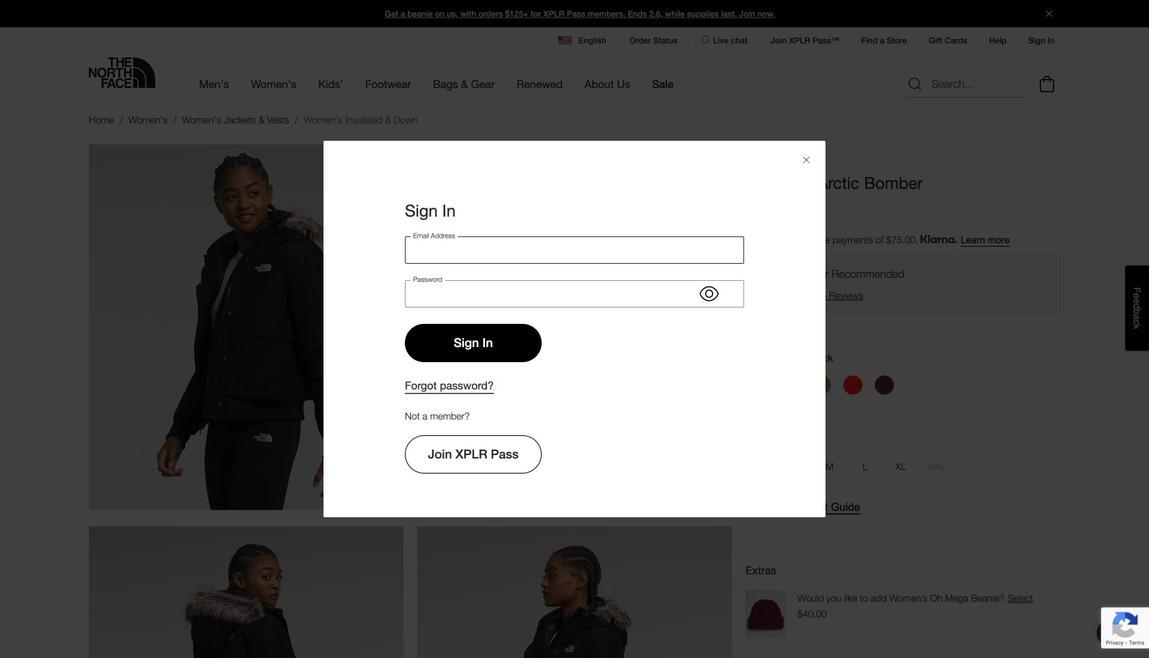 Task type: vqa. For each thing, say whether or not it's contained in the screenshot.
Agave Green/Asphalt Grey icon inside the option
no



Task type: describe. For each thing, give the bounding box(es) containing it.
women's oh mega beanie image
[[746, 591, 787, 639]]

klarna image
[[921, 235, 958, 244]]

switch visibility password image
[[700, 285, 719, 304]]

view cart image
[[1037, 74, 1058, 94]]

Fiery Red radio
[[840, 373, 866, 399]]

TNF Black radio
[[746, 373, 772, 399]]

color option group
[[746, 373, 1060, 404]]

close image
[[1041, 11, 1058, 17]]



Task type: locate. For each thing, give the bounding box(es) containing it.
Boysenberry radio
[[872, 373, 898, 399]]

Almond Butter/Almond Butter TNF Monogram Large Print radio
[[809, 373, 835, 399]]

almond butter/almond butter tnf monogram large print image
[[812, 376, 831, 395]]

None text field
[[405, 237, 744, 264]]

women's insulated & down element
[[304, 114, 418, 126]]

list box
[[746, 454, 1060, 480]]

search all image
[[907, 76, 924, 92]]

Search search field
[[904, 71, 1028, 98]]

None password field
[[405, 281, 744, 308]]

the north face home page image
[[89, 57, 155, 88]]

fiery red image
[[844, 376, 863, 395]]

boysenberry image
[[875, 376, 894, 395]]



